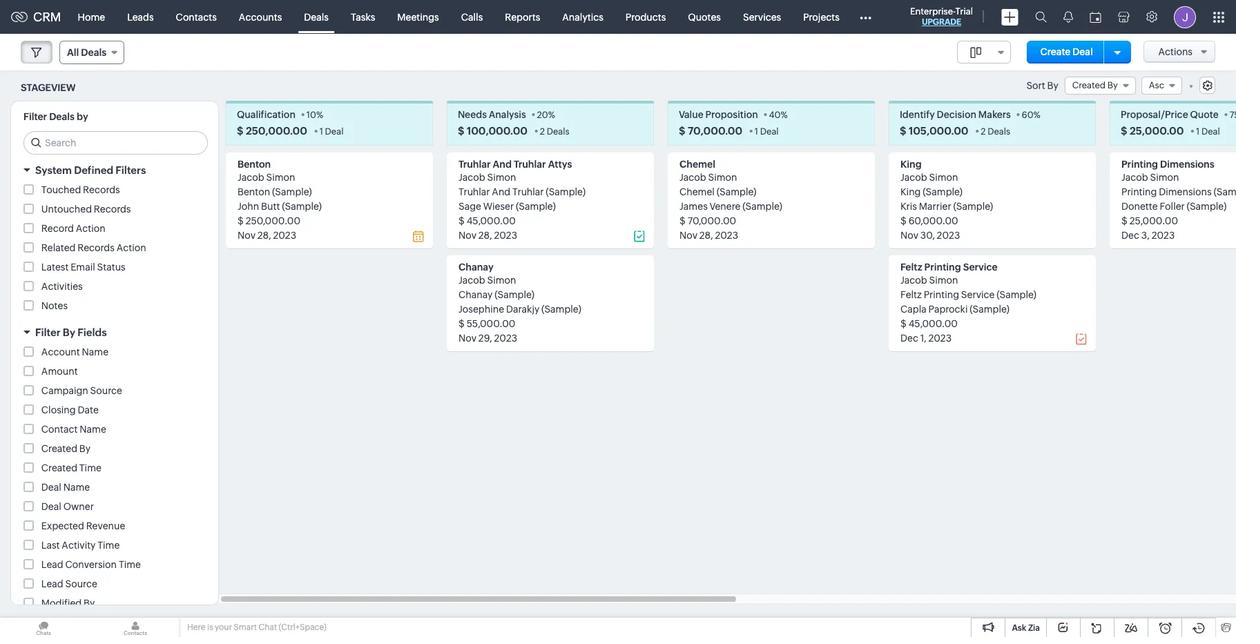Task type: describe. For each thing, give the bounding box(es) containing it.
dec inside feltz printing service jacob simon feltz printing service (sample) capla paprocki (sample) $ 45,000.00 dec 1, 2023
[[901, 333, 919, 344]]

0 vertical spatial service
[[963, 262, 998, 273]]

deals left tasks link
[[304, 11, 329, 22]]

0 vertical spatial and
[[493, 159, 512, 170]]

deals link
[[293, 0, 340, 33]]

value proposition
[[679, 109, 758, 120]]

simon inside truhlar and truhlar attys jacob simon truhlar and truhlar (sample) sage wieser (sample) $ 45,000.00 nov 28, 2023
[[487, 172, 516, 183]]

simon inside king jacob simon king (sample) kris marrier (sample) $ 60,000.00 nov 30, 2023
[[929, 172, 958, 183]]

related records action
[[41, 243, 146, 254]]

all deals
[[67, 47, 106, 58]]

feltz printing service (sample) link
[[901, 290, 1037, 301]]

feltz printing service jacob simon feltz printing service (sample) capla paprocki (sample) $ 45,000.00 dec 1, 2023
[[901, 262, 1037, 344]]

60,000.00
[[909, 216, 958, 227]]

qualification
[[237, 109, 296, 120]]

system defined filters button
[[11, 158, 218, 183]]

nov for king jacob simon king (sample) kris marrier (sample) $ 60,000.00 nov 30, 2023
[[901, 230, 919, 241]]

closing date
[[41, 405, 99, 416]]

2023 inside chanay jacob simon chanay (sample) josephine darakjy (sample) $ 55,000.00 nov 29, 2023
[[494, 333, 517, 344]]

proposition
[[706, 109, 758, 120]]

2 chemel from the top
[[680, 187, 715, 198]]

(sample) right 'darakjy'
[[542, 304, 581, 315]]

1 for 70,000.00
[[755, 127, 758, 137]]

conversion
[[65, 560, 117, 571]]

signals element
[[1055, 0, 1082, 34]]

date
[[78, 405, 99, 416]]

josephine darakjy (sample) link
[[459, 304, 581, 315]]

quotes
[[688, 11, 721, 22]]

$ 105,000.00
[[900, 125, 969, 137]]

by down contact name
[[79, 444, 91, 455]]

jacob inside chemel jacob simon chemel (sample) james venere (sample) $ 70,000.00 nov 28, 2023
[[680, 172, 706, 183]]

truhlar and truhlar attys link
[[459, 159, 572, 170]]

truhlar up sage wieser (sample) link
[[513, 187, 544, 198]]

20 %
[[537, 110, 555, 120]]

$ inside benton jacob simon benton (sample) john butt (sample) $ 250,000.00 nov 28, 2023
[[238, 216, 244, 227]]

printing down $ 25,000.00
[[1122, 159, 1158, 170]]

expected revenue
[[41, 521, 125, 532]]

chat
[[259, 623, 277, 633]]

70,000.00 inside chemel jacob simon chemel (sample) james venere (sample) $ 70,000.00 nov 28, 2023
[[688, 216, 736, 227]]

benton link
[[238, 159, 271, 170]]

(sample) down benton (sample) link
[[282, 201, 322, 212]]

0 vertical spatial action
[[76, 223, 105, 234]]

truhlar down $ 100,000.00
[[459, 159, 491, 170]]

identify decision makers
[[900, 109, 1011, 120]]

king jacob simon king (sample) kris marrier (sample) $ 60,000.00 nov 30, 2023
[[901, 159, 993, 241]]

butt
[[261, 201, 280, 212]]

name for account name
[[82, 347, 108, 358]]

simon inside feltz printing service jacob simon feltz printing service (sample) capla paprocki (sample) $ 45,000.00 dec 1, 2023
[[929, 275, 958, 286]]

2 feltz from the top
[[901, 290, 922, 301]]

chats image
[[0, 618, 87, 638]]

filter for filter by fields
[[35, 327, 60, 339]]

makers
[[979, 109, 1011, 120]]

enterprise-
[[910, 6, 956, 17]]

deal up deal owner
[[41, 482, 61, 493]]

1,
[[921, 333, 927, 344]]

truhlar up truhlar and truhlar (sample) link
[[514, 159, 546, 170]]

1 deal for 25,000.00
[[1196, 127, 1220, 137]]

$ inside king jacob simon king (sample) kris marrier (sample) $ 60,000.00 nov 30, 2023
[[901, 216, 907, 227]]

(sample) right marrier
[[953, 201, 993, 212]]

foller
[[1160, 201, 1185, 212]]

filter deals by
[[23, 111, 88, 122]]

$ 70,000.00
[[679, 125, 743, 137]]

donette
[[1122, 201, 1158, 212]]

chemel jacob simon chemel (sample) james venere (sample) $ 70,000.00 nov 28, 2023
[[680, 159, 783, 241]]

jacob inside king jacob simon king (sample) kris marrier (sample) $ 60,000.00 nov 30, 2023
[[901, 172, 927, 183]]

smart
[[234, 623, 257, 633]]

$ inside feltz printing service jacob simon feltz printing service (sample) capla paprocki (sample) $ 45,000.00 dec 1, 2023
[[901, 319, 907, 330]]

benton (sample) link
[[238, 187, 312, 198]]

(sample) down 'attys'
[[546, 187, 586, 198]]

1 70,000.00 from the top
[[688, 125, 743, 137]]

deals left by
[[49, 111, 75, 122]]

closing
[[41, 405, 76, 416]]

(sample) up capla paprocki (sample) link
[[997, 290, 1037, 301]]

record
[[41, 223, 74, 234]]

deal down quote
[[1202, 127, 1220, 137]]

source for campaign source
[[90, 386, 122, 397]]

2 deals for 105,000.00
[[981, 127, 1011, 137]]

(sample) up james venere (sample) "link"
[[717, 187, 757, 198]]

needs
[[458, 109, 487, 120]]

1 vertical spatial created
[[41, 444, 77, 455]]

created inside field
[[1072, 80, 1106, 90]]

created time
[[41, 463, 101, 474]]

chanay link
[[459, 262, 494, 273]]

capla
[[901, 304, 927, 315]]

services link
[[732, 0, 792, 33]]

calendar image
[[1090, 11, 1102, 22]]

modified by
[[41, 598, 95, 609]]

2023 inside chemel jacob simon chemel (sample) james venere (sample) $ 70,000.00 nov 28, 2023
[[715, 230, 738, 241]]

$ down identify
[[900, 125, 907, 137]]

dec inside printing dimensions jacob simon printing dimensions (sam donette foller (sample) $ 25,000.00 dec 3, 2023
[[1122, 230, 1140, 241]]

meetings
[[397, 11, 439, 22]]

records for touched
[[83, 185, 120, 196]]

% for $ 105,000.00
[[1034, 110, 1041, 120]]

20
[[537, 110, 548, 120]]

0 vertical spatial dimensions
[[1160, 159, 1215, 170]]

by right 'modified'
[[84, 598, 95, 609]]

related
[[41, 243, 76, 254]]

by right sort
[[1048, 80, 1059, 91]]

last activity time
[[41, 540, 120, 551]]

$ 100,000.00
[[458, 125, 528, 137]]

by inside dropdown button
[[63, 327, 75, 339]]

quotes link
[[677, 0, 732, 33]]

60 %
[[1022, 110, 1041, 120]]

crm link
[[11, 10, 61, 24]]

meetings link
[[386, 0, 450, 33]]

simon inside printing dimensions jacob simon printing dimensions (sam donette foller (sample) $ 25,000.00 dec 3, 2023
[[1150, 172, 1179, 183]]

lead for lead source
[[41, 579, 63, 590]]

3,
[[1142, 230, 1150, 241]]

untouched records
[[41, 204, 131, 215]]

2 benton from the top
[[238, 187, 270, 198]]

$ down 'proposal/price'
[[1121, 125, 1128, 137]]

deal right $ 250,000.00 on the left
[[325, 127, 344, 137]]

tasks link
[[340, 0, 386, 33]]

contacts image
[[92, 618, 179, 638]]

search image
[[1035, 11, 1047, 23]]

name for contact name
[[80, 424, 106, 435]]

ask
[[1012, 624, 1027, 633]]

needs analysis
[[458, 109, 526, 120]]

sort
[[1027, 80, 1046, 91]]

Created By field
[[1065, 77, 1136, 95]]

40 %
[[769, 110, 788, 120]]

system
[[35, 165, 72, 176]]

james
[[680, 201, 708, 212]]

printing dimensions (sam link
[[1122, 187, 1236, 198]]

40
[[769, 110, 781, 120]]

donette foller (sample) link
[[1122, 201, 1227, 212]]

filter by fields
[[35, 327, 107, 339]]

2 for $ 105,000.00
[[981, 127, 986, 137]]

truhlar and truhlar attys jacob simon truhlar and truhlar (sample) sage wieser (sample) $ 45,000.00 nov 28, 2023
[[459, 159, 586, 241]]

$ down needs
[[458, 125, 465, 137]]

king (sample) link
[[901, 187, 963, 198]]

by inside field
[[1108, 80, 1118, 90]]

100,000.00
[[467, 125, 528, 137]]

printing down 30, at the right top of the page
[[925, 262, 961, 273]]

$ down value
[[679, 125, 686, 137]]

deal owner
[[41, 502, 94, 513]]

1 vertical spatial service
[[961, 290, 995, 301]]

chanay jacob simon chanay (sample) josephine darakjy (sample) $ 55,000.00 nov 29, 2023
[[459, 262, 581, 344]]

All Deals field
[[59, 41, 124, 64]]

1 for 25,000.00
[[1196, 127, 1200, 137]]

stageview
[[21, 82, 76, 93]]

chemel (sample) link
[[680, 187, 757, 198]]

king link
[[901, 159, 922, 170]]

(sample) right venere
[[743, 201, 783, 212]]

1 deal for 250,000.00
[[320, 127, 344, 137]]

name for deal name
[[63, 482, 90, 493]]

Other Modules field
[[851, 6, 881, 28]]

josephine
[[459, 304, 504, 315]]

products link
[[615, 0, 677, 33]]

created by inside field
[[1072, 80, 1118, 90]]

deal down 40
[[760, 127, 779, 137]]

here is your smart chat (ctrl+space)
[[187, 623, 327, 633]]

$ down qualification
[[237, 125, 244, 137]]

(ctrl+space)
[[279, 623, 327, 633]]

owner
[[63, 502, 94, 513]]

latest
[[41, 262, 69, 273]]

10
[[306, 110, 316, 120]]

enterprise-trial upgrade
[[910, 6, 973, 27]]

jacob inside truhlar and truhlar attys jacob simon truhlar and truhlar (sample) sage wieser (sample) $ 45,000.00 nov 28, 2023
[[459, 172, 485, 183]]

2 vertical spatial created
[[41, 463, 77, 474]]

45,000.00 inside truhlar and truhlar attys jacob simon truhlar and truhlar (sample) sage wieser (sample) $ 45,000.00 nov 28, 2023
[[467, 216, 516, 227]]

actions
[[1159, 46, 1193, 57]]

1 250,000.00 from the top
[[246, 125, 307, 137]]

% for $ 100,000.00
[[548, 110, 555, 120]]



Task type: locate. For each thing, give the bounding box(es) containing it.
1 25,000.00 from the top
[[1130, 125, 1184, 137]]

70,000.00 down venere
[[688, 216, 736, 227]]

250,000.00 down qualification
[[246, 125, 307, 137]]

60
[[1022, 110, 1034, 120]]

lead conversion time
[[41, 560, 141, 571]]

nov inside truhlar and truhlar attys jacob simon truhlar and truhlar (sample) sage wieser (sample) $ 45,000.00 nov 28, 2023
[[459, 230, 477, 241]]

james venere (sample) link
[[680, 201, 783, 212]]

1 down quote
[[1196, 127, 1200, 137]]

deal up expected
[[41, 502, 61, 513]]

status
[[97, 262, 126, 273]]

name down fields
[[82, 347, 108, 358]]

records down the defined
[[83, 185, 120, 196]]

nov inside chanay jacob simon chanay (sample) josephine darakjy (sample) $ 55,000.00 nov 29, 2023
[[459, 333, 477, 344]]

0 horizontal spatial 1
[[320, 127, 323, 137]]

1 vertical spatial time
[[98, 540, 120, 551]]

% for $ 250,000.00
[[316, 110, 323, 120]]

1 feltz from the top
[[901, 262, 922, 273]]

70,000.00
[[688, 125, 743, 137], [688, 216, 736, 227]]

simon inside benton jacob simon benton (sample) john butt (sample) $ 250,000.00 nov 28, 2023
[[266, 172, 295, 183]]

size image
[[970, 46, 981, 59]]

king
[[901, 159, 922, 170], [901, 187, 921, 198]]

1 horizontal spatial 28,
[[479, 230, 492, 241]]

jacob
[[238, 172, 264, 183], [459, 172, 485, 183], [680, 172, 706, 183], [901, 172, 927, 183], [1122, 172, 1148, 183], [459, 275, 485, 286], [901, 275, 927, 286]]

value
[[679, 109, 704, 120]]

1 deal down quote
[[1196, 127, 1220, 137]]

john
[[238, 201, 259, 212]]

55,000.00
[[467, 319, 516, 330]]

2 deals for 100,000.00
[[540, 127, 570, 137]]

activity
[[62, 540, 96, 551]]

70,000.00 down 'value proposition'
[[688, 125, 743, 137]]

service
[[963, 262, 998, 273], [961, 290, 995, 301]]

1 vertical spatial action
[[116, 243, 146, 254]]

analysis
[[489, 109, 526, 120]]

% right qualification
[[316, 110, 323, 120]]

nov inside benton jacob simon benton (sample) john butt (sample) $ 250,000.00 nov 28, 2023
[[238, 230, 256, 241]]

jacob down benton link
[[238, 172, 264, 183]]

(sample) down feltz printing service (sample) link
[[970, 304, 1010, 315]]

modified
[[41, 598, 82, 609]]

email
[[71, 262, 95, 273]]

profile element
[[1166, 0, 1205, 33]]

1 vertical spatial dimensions
[[1159, 187, 1212, 198]]

0 vertical spatial created
[[1072, 80, 1106, 90]]

profile image
[[1174, 6, 1196, 28]]

1 vertical spatial 70,000.00
[[688, 216, 736, 227]]

darakjy
[[506, 304, 540, 315]]

2 vertical spatial name
[[63, 482, 90, 493]]

0 vertical spatial records
[[83, 185, 120, 196]]

deals inside "field"
[[81, 47, 106, 58]]

0 horizontal spatial 1 deal
[[320, 127, 344, 137]]

2 28, from the left
[[479, 230, 492, 241]]

simon inside chemel jacob simon chemel (sample) james venere (sample) $ 70,000.00 nov 28, 2023
[[708, 172, 737, 183]]

28, inside benton jacob simon benton (sample) john butt (sample) $ 250,000.00 nov 28, 2023
[[257, 230, 271, 241]]

2 chanay from the top
[[459, 290, 493, 301]]

records for related
[[78, 243, 115, 254]]

chanay up josephine
[[459, 290, 493, 301]]

0 vertical spatial 45,000.00
[[467, 216, 516, 227]]

deal right create
[[1073, 46, 1093, 57]]

28, inside chemel jacob simon chemel (sample) james venere (sample) $ 70,000.00 nov 28, 2023
[[700, 230, 713, 241]]

2 70,000.00 from the top
[[688, 216, 736, 227]]

0 vertical spatial 70,000.00
[[688, 125, 743, 137]]

Search text field
[[24, 132, 207, 154]]

chemel link
[[680, 159, 716, 170]]

1 vertical spatial dec
[[901, 333, 919, 344]]

2 deals down makers
[[981, 127, 1011, 137]]

nov down sage
[[459, 230, 477, 241]]

1 2 from the left
[[540, 127, 545, 137]]

1 1 from the left
[[320, 127, 323, 137]]

% for $ 70,000.00
[[781, 110, 788, 120]]

1 vertical spatial created by
[[41, 444, 91, 455]]

2 25,000.00 from the top
[[1130, 216, 1178, 227]]

1 vertical spatial 45,000.00
[[909, 319, 958, 330]]

1 vertical spatial chanay
[[459, 290, 493, 301]]

lead for lead conversion time
[[41, 560, 63, 571]]

activities
[[41, 281, 83, 292]]

asc
[[1149, 80, 1165, 90]]

time for activity
[[98, 540, 120, 551]]

2 1 deal from the left
[[755, 127, 779, 137]]

3 1 from the left
[[1196, 127, 1200, 137]]

benton
[[238, 159, 271, 170], [238, 187, 270, 198]]

filter down stageview
[[23, 111, 47, 122]]

deal
[[1073, 46, 1093, 57], [325, 127, 344, 137], [760, 127, 779, 137], [1202, 127, 1220, 137], [41, 482, 61, 493], [41, 502, 61, 513]]

john butt (sample) link
[[238, 201, 322, 212]]

1 % from the left
[[316, 110, 323, 120]]

records up latest email status
[[78, 243, 115, 254]]

2023 inside printing dimensions jacob simon printing dimensions (sam donette foller (sample) $ 25,000.00 dec 3, 2023
[[1152, 230, 1175, 241]]

1 horizontal spatial created by
[[1072, 80, 1118, 90]]

$ down kris
[[901, 216, 907, 227]]

revenue
[[86, 521, 125, 532]]

0 horizontal spatial 2
[[540, 127, 545, 137]]

1 vertical spatial benton
[[238, 187, 270, 198]]

service up capla paprocki (sample) link
[[961, 290, 995, 301]]

2023 down venere
[[715, 230, 738, 241]]

deal inside create deal button
[[1073, 46, 1093, 57]]

(sample) up josephine darakjy (sample) link
[[495, 290, 535, 301]]

deal name
[[41, 482, 90, 493]]

reports
[[505, 11, 540, 22]]

jacob down chemel link
[[680, 172, 706, 183]]

source for lead source
[[65, 579, 97, 590]]

nov left 29,
[[459, 333, 477, 344]]

1 benton from the top
[[238, 159, 271, 170]]

feltz up capla
[[901, 290, 922, 301]]

zia
[[1028, 624, 1040, 633]]

2023 inside feltz printing service jacob simon feltz printing service (sample) capla paprocki (sample) $ 45,000.00 dec 1, 2023
[[929, 333, 952, 344]]

1 28, from the left
[[257, 230, 271, 241]]

1 vertical spatial chemel
[[680, 187, 715, 198]]

deals right the all
[[81, 47, 106, 58]]

2 deals down 20 %
[[540, 127, 570, 137]]

0 horizontal spatial 28,
[[257, 230, 271, 241]]

dec left 1, on the bottom right of page
[[901, 333, 919, 344]]

1 down proposition at right
[[755, 127, 758, 137]]

0 vertical spatial filter
[[23, 111, 47, 122]]

benton up 'john'
[[238, 187, 270, 198]]

created by
[[1072, 80, 1118, 90], [41, 444, 91, 455]]

jacob up "donette"
[[1122, 172, 1148, 183]]

filter inside dropdown button
[[35, 327, 60, 339]]

25,000.00 inside printing dimensions jacob simon printing dimensions (sam donette foller (sample) $ 25,000.00 dec 3, 2023
[[1130, 216, 1178, 227]]

(sample) down truhlar and truhlar (sample) link
[[516, 201, 556, 212]]

$ down sage
[[459, 216, 465, 227]]

signals image
[[1064, 11, 1073, 23]]

1 vertical spatial records
[[94, 204, 131, 215]]

None field
[[957, 41, 1011, 64]]

1 horizontal spatial 1 deal
[[755, 127, 779, 137]]

0 vertical spatial feltz
[[901, 262, 922, 273]]

25,000.00 down 'proposal/price'
[[1130, 125, 1184, 137]]

sage
[[459, 201, 481, 212]]

(sample)
[[272, 187, 312, 198], [546, 187, 586, 198], [717, 187, 757, 198], [923, 187, 963, 198], [282, 201, 322, 212], [516, 201, 556, 212], [743, 201, 783, 212], [953, 201, 993, 212], [1187, 201, 1227, 212], [495, 290, 535, 301], [997, 290, 1037, 301], [542, 304, 581, 315], [970, 304, 1010, 315]]

28, down "james"
[[700, 230, 713, 241]]

1 vertical spatial source
[[65, 579, 97, 590]]

ask zia
[[1012, 624, 1040, 633]]

2 king from the top
[[901, 187, 921, 198]]

2 horizontal spatial 1 deal
[[1196, 127, 1220, 137]]

truhlar
[[459, 159, 491, 170], [514, 159, 546, 170], [459, 187, 490, 198], [513, 187, 544, 198]]

Asc field
[[1142, 77, 1183, 95]]

28, for chemel jacob simon chemel (sample) james venere (sample) $ 70,000.00 nov 28, 2023
[[700, 230, 713, 241]]

2 vertical spatial time
[[119, 560, 141, 571]]

2 for $ 100,000.00
[[540, 127, 545, 137]]

$ inside chemel jacob simon chemel (sample) james venere (sample) $ 70,000.00 nov 28, 2023
[[680, 216, 686, 227]]

king up king (sample) link
[[901, 159, 922, 170]]

records for untouched
[[94, 204, 131, 215]]

create menu element
[[993, 0, 1027, 33]]

venere
[[710, 201, 741, 212]]

2023 right 29,
[[494, 333, 517, 344]]

nov inside chemel jacob simon chemel (sample) james venere (sample) $ 70,000.00 nov 28, 2023
[[680, 230, 698, 241]]

by up account name
[[63, 327, 75, 339]]

0 vertical spatial benton
[[238, 159, 271, 170]]

contacts link
[[165, 0, 228, 33]]

amount
[[41, 366, 78, 377]]

filters
[[116, 165, 146, 176]]

jacob up sage
[[459, 172, 485, 183]]

name down 'date'
[[80, 424, 106, 435]]

deals down 20 %
[[547, 127, 570, 137]]

printing
[[1122, 159, 1158, 170], [1122, 187, 1157, 198], [925, 262, 961, 273], [924, 290, 959, 301]]

projects
[[803, 11, 840, 22]]

filter up account
[[35, 327, 60, 339]]

printing up "paprocki"
[[924, 290, 959, 301]]

account name
[[41, 347, 108, 358]]

0 horizontal spatial 2 deals
[[540, 127, 570, 137]]

2023 inside truhlar and truhlar attys jacob simon truhlar and truhlar (sample) sage wieser (sample) $ 45,000.00 nov 28, 2023
[[494, 230, 517, 241]]

simon down feltz printing service link
[[929, 275, 958, 286]]

sort by
[[1027, 80, 1059, 91]]

filter for filter deals by
[[23, 111, 47, 122]]

action up status on the left top of page
[[116, 243, 146, 254]]

1 horizontal spatial 1
[[755, 127, 758, 137]]

30,
[[921, 230, 935, 241]]

1 horizontal spatial action
[[116, 243, 146, 254]]

2 2 deals from the left
[[981, 127, 1011, 137]]

nov for chanay jacob simon chanay (sample) josephine darakjy (sample) $ 55,000.00 nov 29, 2023
[[459, 333, 477, 344]]

2 2 from the left
[[981, 127, 986, 137]]

sage wieser (sample) link
[[459, 201, 556, 212]]

services
[[743, 11, 781, 22]]

service up feltz printing service (sample) link
[[963, 262, 998, 273]]

dimensions up donette foller (sample) "link"
[[1159, 187, 1212, 198]]

0 vertical spatial king
[[901, 159, 922, 170]]

1 chanay from the top
[[459, 262, 494, 273]]

3 1 deal from the left
[[1196, 127, 1220, 137]]

create deal button
[[1027, 41, 1107, 64]]

home
[[78, 11, 105, 22]]

all
[[67, 47, 79, 58]]

deals
[[304, 11, 329, 22], [81, 47, 106, 58], [49, 111, 75, 122], [547, 127, 570, 137], [988, 127, 1011, 137]]

2 vertical spatial records
[[78, 243, 115, 254]]

28, inside truhlar and truhlar attys jacob simon truhlar and truhlar (sample) sage wieser (sample) $ 45,000.00 nov 28, 2023
[[479, 230, 492, 241]]

1 king from the top
[[901, 159, 922, 170]]

(sample) up kris marrier (sample) link
[[923, 187, 963, 198]]

created by up created time
[[41, 444, 91, 455]]

0 vertical spatial created by
[[1072, 80, 1118, 90]]

2 horizontal spatial 28,
[[700, 230, 713, 241]]

simon inside chanay jacob simon chanay (sample) josephine darakjy (sample) $ 55,000.00 nov 29, 2023
[[487, 275, 516, 286]]

lead source
[[41, 579, 97, 590]]

1 vertical spatial filter
[[35, 327, 60, 339]]

your
[[215, 623, 232, 633]]

2023 inside king jacob simon king (sample) kris marrier (sample) $ 60,000.00 nov 30, 2023
[[937, 230, 960, 241]]

notes
[[41, 301, 68, 312]]

3 28, from the left
[[700, 230, 713, 241]]

0 vertical spatial dec
[[1122, 230, 1140, 241]]

nov inside king jacob simon king (sample) kris marrier (sample) $ 60,000.00 nov 30, 2023
[[901, 230, 919, 241]]

(sample) up john butt (sample) link
[[272, 187, 312, 198]]

accounts link
[[228, 0, 293, 33]]

1 for 250,000.00
[[320, 127, 323, 137]]

action
[[76, 223, 105, 234], [116, 243, 146, 254]]

search element
[[1027, 0, 1055, 34]]

contacts
[[176, 11, 217, 22]]

250,000.00 inside benton jacob simon benton (sample) john butt (sample) $ 250,000.00 nov 28, 2023
[[246, 216, 300, 227]]

1 vertical spatial 250,000.00
[[246, 216, 300, 227]]

45,000.00 inside feltz printing service jacob simon feltz printing service (sample) capla paprocki (sample) $ 45,000.00 dec 1, 2023
[[909, 319, 958, 330]]

(sample) down (sam
[[1187, 201, 1227, 212]]

1 horizontal spatial 45,000.00
[[909, 319, 958, 330]]

28, for benton jacob simon benton (sample) john butt (sample) $ 250,000.00 nov 28, 2023
[[257, 230, 271, 241]]

by left asc
[[1108, 80, 1118, 90]]

chanay up chanay (sample) link
[[459, 262, 494, 273]]

nov for chemel jacob simon chemel (sample) james venere (sample) $ 70,000.00 nov 28, 2023
[[680, 230, 698, 241]]

0 vertical spatial chanay
[[459, 262, 494, 273]]

0 horizontal spatial action
[[76, 223, 105, 234]]

jacob down chanay link
[[459, 275, 485, 286]]

1 down 10 %
[[320, 127, 323, 137]]

identify
[[900, 109, 935, 120]]

2 lead from the top
[[41, 579, 63, 590]]

chanay
[[459, 262, 494, 273], [459, 290, 493, 301]]

truhlar up sage
[[459, 187, 490, 198]]

fields
[[78, 327, 107, 339]]

chanay (sample) link
[[459, 290, 535, 301]]

campaign
[[41, 386, 88, 397]]

chemel
[[680, 159, 716, 170], [680, 187, 715, 198]]

0 horizontal spatial created by
[[41, 444, 91, 455]]

truhlar and truhlar (sample) link
[[459, 187, 586, 198]]

1 deal for 70,000.00
[[755, 127, 779, 137]]

3 % from the left
[[781, 110, 788, 120]]

2 down makers
[[981, 127, 986, 137]]

create menu image
[[1002, 9, 1019, 25]]

jacob up capla
[[901, 275, 927, 286]]

products
[[626, 11, 666, 22]]

$ down "donette"
[[1122, 216, 1128, 227]]

time for conversion
[[119, 560, 141, 571]]

created up deal name
[[41, 463, 77, 474]]

1 vertical spatial lead
[[41, 579, 63, 590]]

2 % from the left
[[548, 110, 555, 120]]

0 vertical spatial lead
[[41, 560, 63, 571]]

contact name
[[41, 424, 106, 435]]

chemel up "james"
[[680, 187, 715, 198]]

%
[[316, 110, 323, 120], [548, 110, 555, 120], [781, 110, 788, 120], [1034, 110, 1041, 120]]

0 vertical spatial name
[[82, 347, 108, 358]]

created down create deal button
[[1072, 80, 1106, 90]]

28, down butt
[[257, 230, 271, 241]]

reports link
[[494, 0, 551, 33]]

0 vertical spatial 250,000.00
[[246, 125, 307, 137]]

25,000.00 up the 3,
[[1130, 216, 1178, 227]]

4 % from the left
[[1034, 110, 1041, 120]]

1 vertical spatial name
[[80, 424, 106, 435]]

nov down 'john'
[[238, 230, 256, 241]]

dimensions up printing dimensions (sam link
[[1160, 159, 1215, 170]]

1 chemel from the top
[[680, 159, 716, 170]]

here
[[187, 623, 205, 633]]

1 horizontal spatial 2
[[981, 127, 986, 137]]

nov for benton jacob simon benton (sample) john butt (sample) $ 250,000.00 nov 28, 2023
[[238, 230, 256, 241]]

1 lead from the top
[[41, 560, 63, 571]]

last
[[41, 540, 60, 551]]

2023 inside benton jacob simon benton (sample) john butt (sample) $ 250,000.00 nov 28, 2023
[[273, 230, 296, 241]]

crm
[[33, 10, 61, 24]]

1 vertical spatial feltz
[[901, 290, 922, 301]]

feltz down 30, at the right top of the page
[[901, 262, 922, 273]]

1 vertical spatial 25,000.00
[[1130, 216, 1178, 227]]

simon up chemel (sample) link
[[708, 172, 737, 183]]

1 horizontal spatial 2 deals
[[981, 127, 1011, 137]]

$ inside chanay jacob simon chanay (sample) josephine darakjy (sample) $ 55,000.00 nov 29, 2023
[[459, 319, 465, 330]]

dec
[[1122, 230, 1140, 241], [901, 333, 919, 344]]

(sample) inside printing dimensions jacob simon printing dimensions (sam donette foller (sample) $ 25,000.00 dec 3, 2023
[[1187, 201, 1227, 212]]

record action
[[41, 223, 105, 234]]

1 1 deal from the left
[[320, 127, 344, 137]]

0 vertical spatial chemel
[[680, 159, 716, 170]]

1 vertical spatial and
[[492, 187, 511, 198]]

name up owner
[[63, 482, 90, 493]]

accounts
[[239, 11, 282, 22]]

45,000.00 up 1, on the bottom right of page
[[909, 319, 958, 330]]

2023 right the 3,
[[1152, 230, 1175, 241]]

% right analysis
[[548, 110, 555, 120]]

2 1 from the left
[[755, 127, 758, 137]]

records down touched records
[[94, 204, 131, 215]]

1 vertical spatial king
[[901, 187, 921, 198]]

by
[[77, 111, 88, 122]]

0 vertical spatial time
[[79, 463, 101, 474]]

expected
[[41, 521, 84, 532]]

account
[[41, 347, 80, 358]]

$ inside printing dimensions jacob simon printing dimensions (sam donette foller (sample) $ 25,000.00 dec 3, 2023
[[1122, 216, 1128, 227]]

printing up "donette"
[[1122, 187, 1157, 198]]

deals down makers
[[988, 127, 1011, 137]]

jacob inside feltz printing service jacob simon feltz printing service (sample) capla paprocki (sample) $ 45,000.00 dec 1, 2023
[[901, 275, 927, 286]]

2
[[540, 127, 545, 137], [981, 127, 986, 137]]

1 horizontal spatial dec
[[1122, 230, 1140, 241]]

jacob inside printing dimensions jacob simon printing dimensions (sam donette foller (sample) $ 25,000.00 dec 3, 2023
[[1122, 172, 1148, 183]]

0 horizontal spatial dec
[[901, 333, 919, 344]]

% down sort
[[1034, 110, 1041, 120]]

jacob inside chanay jacob simon chanay (sample) josephine darakjy (sample) $ 55,000.00 nov 29, 2023
[[459, 275, 485, 286]]

$ down 'john'
[[238, 216, 244, 227]]

$ down josephine
[[459, 319, 465, 330]]

latest email status
[[41, 262, 126, 273]]

source down conversion
[[65, 579, 97, 590]]

create
[[1041, 46, 1071, 57]]

nov down "james"
[[680, 230, 698, 241]]

simon up king (sample) link
[[929, 172, 958, 183]]

source up 'date'
[[90, 386, 122, 397]]

1 2 deals from the left
[[540, 127, 570, 137]]

jacob inside benton jacob simon benton (sample) john butt (sample) $ 250,000.00 nov 28, 2023
[[238, 172, 264, 183]]

2 horizontal spatial 1
[[1196, 127, 1200, 137]]

dimensions
[[1160, 159, 1215, 170], [1159, 187, 1212, 198]]

$ inside truhlar and truhlar attys jacob simon truhlar and truhlar (sample) sage wieser (sample) $ 45,000.00 nov 28, 2023
[[459, 216, 465, 227]]

records
[[83, 185, 120, 196], [94, 204, 131, 215], [78, 243, 115, 254]]

45,000.00 down wieser
[[467, 216, 516, 227]]

analytics
[[562, 11, 604, 22]]

and up wieser
[[492, 187, 511, 198]]

0 horizontal spatial 45,000.00
[[467, 216, 516, 227]]

2023 right 30, at the right top of the page
[[937, 230, 960, 241]]

create deal
[[1041, 46, 1093, 57]]

0 vertical spatial source
[[90, 386, 122, 397]]

2 250,000.00 from the top
[[246, 216, 300, 227]]

0 vertical spatial 25,000.00
[[1130, 125, 1184, 137]]

chemel up chemel (sample) link
[[680, 159, 716, 170]]



Task type: vqa. For each thing, say whether or not it's contained in the screenshot.
"$" to the top
no



